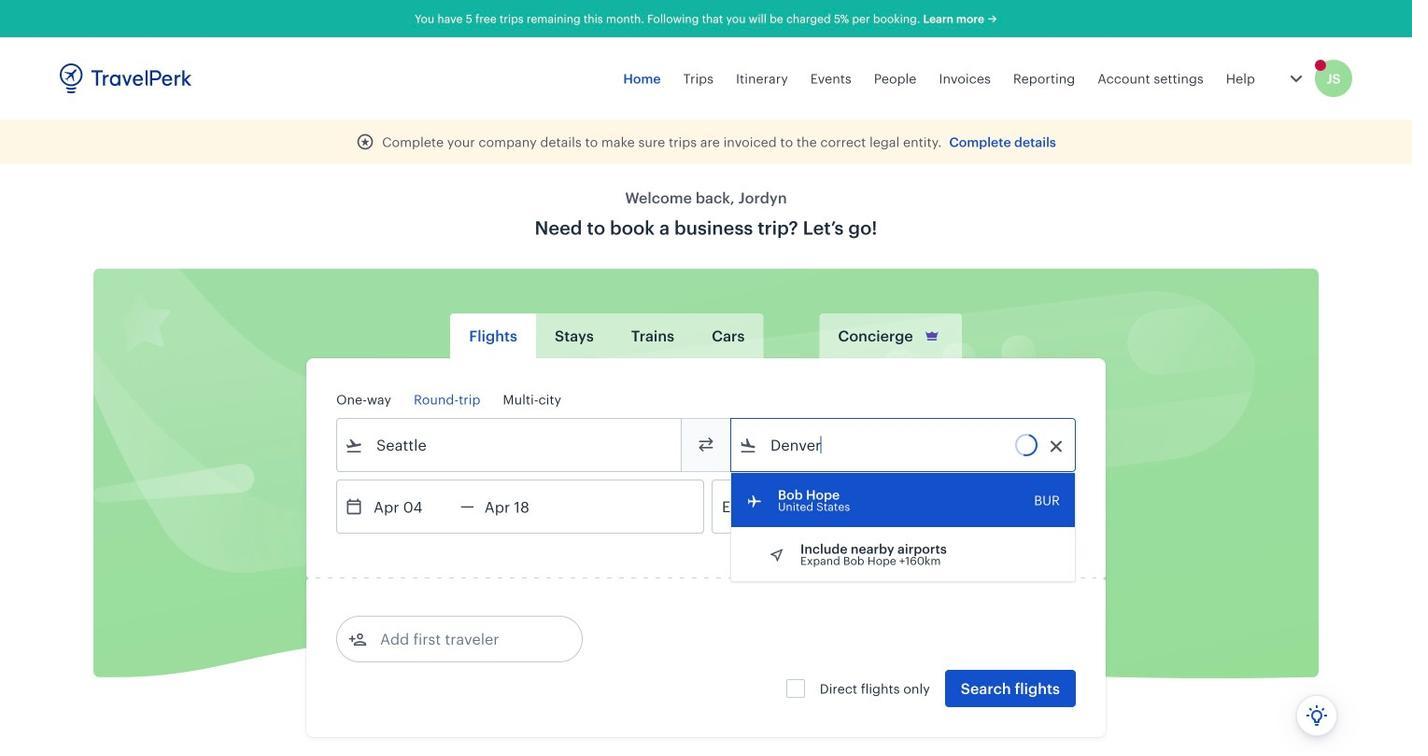 Task type: vqa. For each thing, say whether or not it's contained in the screenshot.
Add traveler search box
no



Task type: describe. For each thing, give the bounding box(es) containing it.
Add first traveler search field
[[367, 625, 561, 655]]

From search field
[[363, 431, 657, 460]]

Depart text field
[[363, 481, 460, 533]]



Task type: locate. For each thing, give the bounding box(es) containing it.
To search field
[[758, 431, 1051, 460]]

Return text field
[[474, 481, 571, 533]]



